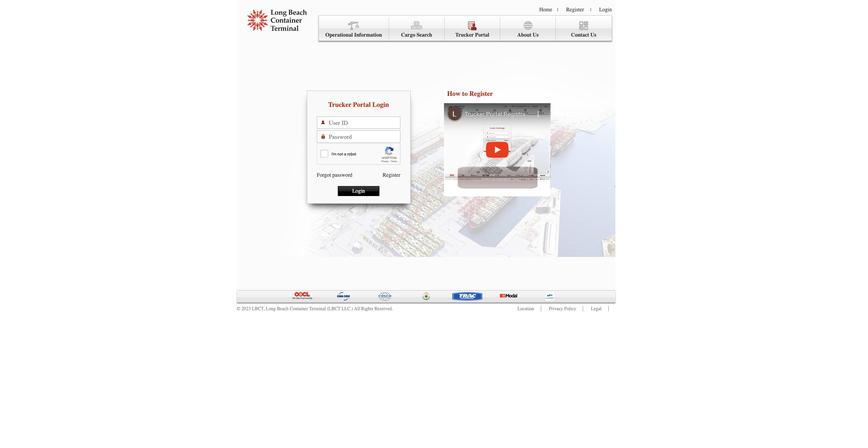 Task type: describe. For each thing, give the bounding box(es) containing it.
container
[[290, 306, 308, 312]]

User ID text field
[[329, 117, 400, 128]]

operational information link
[[319, 17, 389, 41]]

terminal
[[309, 306, 326, 312]]

login for login button
[[352, 188, 365, 194]]

Password password field
[[329, 131, 400, 142]]

cargo search link
[[389, 17, 445, 41]]

trucker portal login
[[328, 101, 389, 109]]

contact
[[571, 32, 589, 38]]

how to register
[[447, 90, 493, 98]]

trucker portal
[[455, 32, 489, 38]]

long
[[266, 306, 276, 312]]

trucker for trucker portal
[[455, 32, 474, 38]]

0 vertical spatial register link
[[566, 7, 584, 13]]

forgot password
[[317, 172, 352, 178]]

operational information
[[325, 32, 382, 38]]

location link
[[518, 306, 534, 312]]

1 vertical spatial login
[[372, 101, 389, 109]]

login button
[[338, 186, 379, 196]]

2023
[[242, 306, 251, 312]]

us for contact us
[[591, 32, 596, 38]]

contact us
[[571, 32, 596, 38]]

trucker for trucker portal login
[[328, 101, 351, 109]]

operational
[[325, 32, 353, 38]]

reserved.
[[375, 306, 393, 312]]

portal for trucker portal login
[[353, 101, 371, 109]]

cargo
[[401, 32, 415, 38]]

rights
[[361, 306, 373, 312]]

location
[[518, 306, 534, 312]]

password
[[332, 172, 352, 178]]

portal for trucker portal
[[475, 32, 489, 38]]

login for login link
[[599, 7, 612, 13]]

information
[[354, 32, 382, 38]]

trucker portal link
[[445, 17, 500, 41]]

legal
[[591, 306, 602, 312]]

1 horizontal spatial register
[[469, 90, 493, 98]]

cargo search
[[401, 32, 432, 38]]

menu bar containing operational information
[[318, 15, 612, 41]]

0 horizontal spatial register
[[383, 172, 400, 178]]

beach
[[277, 306, 289, 312]]

about us
[[517, 32, 539, 38]]

©
[[237, 306, 240, 312]]



Task type: locate. For each thing, give the bounding box(es) containing it.
2 horizontal spatial register
[[566, 7, 584, 13]]

contact us link
[[556, 17, 612, 41]]

trucker inside menu bar
[[455, 32, 474, 38]]

0 horizontal spatial us
[[533, 32, 539, 38]]

forgot
[[317, 172, 331, 178]]

us for about us
[[533, 32, 539, 38]]

portal
[[475, 32, 489, 38], [353, 101, 371, 109]]

home
[[539, 7, 552, 13]]

0 horizontal spatial login
[[352, 188, 365, 194]]

register link
[[566, 7, 584, 13], [383, 172, 400, 178]]

© 2023 lbct, long beach container terminal (lbct llc.) all rights reserved.
[[237, 306, 393, 312]]

1 vertical spatial register link
[[383, 172, 400, 178]]

0 horizontal spatial register link
[[383, 172, 400, 178]]

0 horizontal spatial trucker
[[328, 101, 351, 109]]

1 horizontal spatial portal
[[475, 32, 489, 38]]

2 | from the left
[[590, 7, 591, 13]]

0 horizontal spatial |
[[557, 7, 558, 13]]

0 vertical spatial portal
[[475, 32, 489, 38]]

home link
[[539, 7, 552, 13]]

login up contact us link
[[599, 7, 612, 13]]

us right the contact
[[591, 32, 596, 38]]

llc.)
[[342, 306, 353, 312]]

1 horizontal spatial login
[[372, 101, 389, 109]]

how
[[447, 90, 461, 98]]

2 vertical spatial login
[[352, 188, 365, 194]]

1 horizontal spatial register link
[[566, 7, 584, 13]]

2 vertical spatial register
[[383, 172, 400, 178]]

login
[[599, 7, 612, 13], [372, 101, 389, 109], [352, 188, 365, 194]]

us
[[533, 32, 539, 38], [591, 32, 596, 38]]

|
[[557, 7, 558, 13], [590, 7, 591, 13]]

us right about
[[533, 32, 539, 38]]

1 vertical spatial trucker
[[328, 101, 351, 109]]

menu bar
[[318, 15, 612, 41]]

search
[[417, 32, 432, 38]]

2 us from the left
[[591, 32, 596, 38]]

1 vertical spatial register
[[469, 90, 493, 98]]

1 horizontal spatial us
[[591, 32, 596, 38]]

to
[[462, 90, 468, 98]]

legal link
[[591, 306, 602, 312]]

privacy policy link
[[549, 306, 576, 312]]

1 horizontal spatial trucker
[[455, 32, 474, 38]]

| right home link
[[557, 7, 558, 13]]

privacy
[[549, 306, 563, 312]]

login link
[[599, 7, 612, 13]]

1 vertical spatial portal
[[353, 101, 371, 109]]

0 vertical spatial login
[[599, 7, 612, 13]]

1 horizontal spatial |
[[590, 7, 591, 13]]

all
[[354, 306, 360, 312]]

| left login link
[[590, 7, 591, 13]]

about
[[517, 32, 531, 38]]

login up user id text box
[[372, 101, 389, 109]]

about us link
[[500, 17, 556, 41]]

login down password
[[352, 188, 365, 194]]

2 horizontal spatial login
[[599, 7, 612, 13]]

policy
[[564, 306, 576, 312]]

login inside button
[[352, 188, 365, 194]]

0 vertical spatial trucker
[[455, 32, 474, 38]]

trucker
[[455, 32, 474, 38], [328, 101, 351, 109]]

forgot password link
[[317, 172, 352, 178]]

1 us from the left
[[533, 32, 539, 38]]

lbct,
[[252, 306, 265, 312]]

portal inside menu bar
[[475, 32, 489, 38]]

0 horizontal spatial portal
[[353, 101, 371, 109]]

register
[[566, 7, 584, 13], [469, 90, 493, 98], [383, 172, 400, 178]]

(lbct
[[327, 306, 341, 312]]

1 | from the left
[[557, 7, 558, 13]]

0 vertical spatial register
[[566, 7, 584, 13]]

privacy policy
[[549, 306, 576, 312]]



Task type: vqa. For each thing, say whether or not it's contained in the screenshot.
Privacy Policy "Link" at the right bottom of the page
yes



